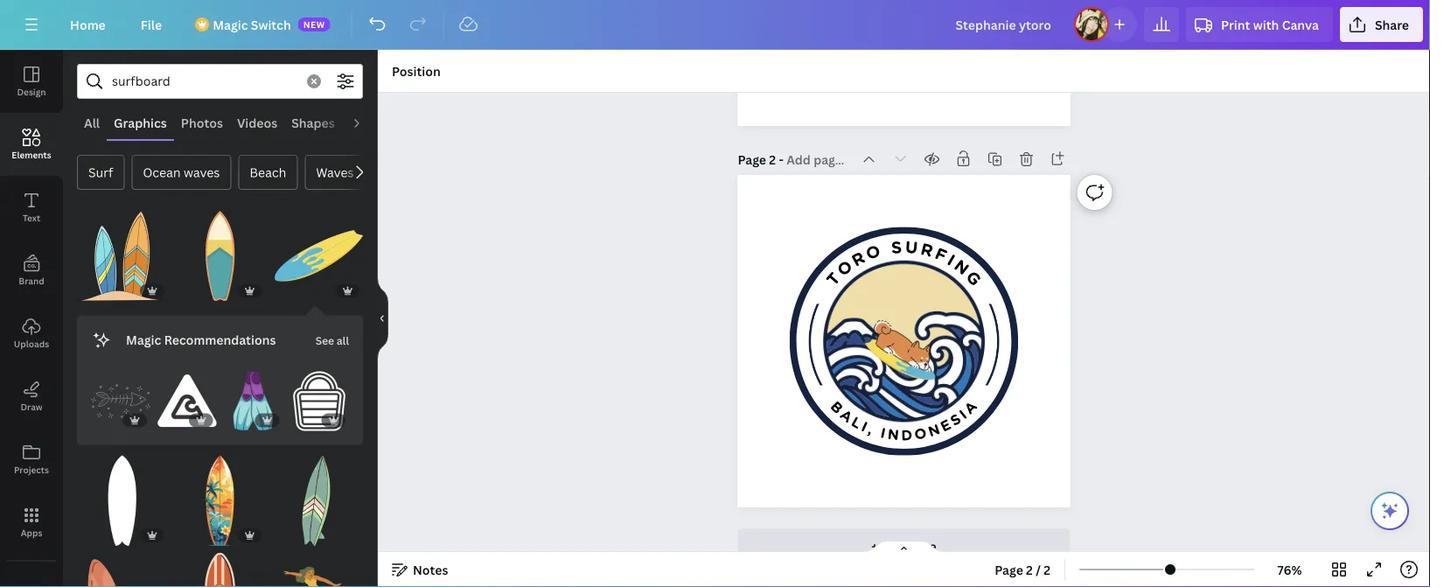 Task type: vqa. For each thing, say whether or not it's contained in the screenshot.
can
no



Task type: describe. For each thing, give the bounding box(es) containing it.
waves button
[[305, 155, 365, 190]]

with
[[1254, 16, 1280, 33]]

print with canva button
[[1187, 7, 1334, 42]]

i n d o n e s i
[[880, 406, 971, 444]]

design
[[17, 86, 46, 98]]

audio button
[[342, 106, 391, 139]]

see
[[316, 334, 334, 348]]

r inside s u r f i n
[[919, 239, 936, 261]]

file
[[141, 16, 162, 33]]

text button
[[0, 176, 63, 239]]

travel element surfboard image
[[272, 455, 363, 546]]

s u r f i n
[[891, 237, 974, 279]]

ocean
[[143, 164, 181, 181]]

i inside s u r f i n
[[944, 250, 959, 270]]

brand button
[[0, 239, 63, 302]]

brand
[[19, 275, 44, 287]]

text
[[23, 212, 40, 224]]

s inside i n d o n e s i
[[948, 410, 965, 430]]

d
[[902, 427, 913, 444]]

position
[[392, 63, 441, 79]]

graphics button
[[107, 106, 174, 139]]

see all button
[[314, 323, 351, 358]]

a for a l i ,
[[837, 406, 857, 426]]

76%
[[1278, 561, 1303, 578]]

surfboard illustration image
[[77, 211, 168, 302]]

surfing board isometric 3d icon image
[[272, 211, 363, 302]]

ocean waves button
[[132, 155, 231, 190]]

magic recommendations
[[126, 332, 276, 348]]

draw button
[[0, 365, 63, 428]]

l
[[849, 413, 865, 433]]

draw
[[20, 401, 43, 413]]

surf button
[[77, 155, 125, 190]]

,
[[866, 421, 876, 438]]

page for page 2 / 2
[[995, 561, 1024, 578]]

photos
[[181, 114, 223, 131]]

magic switch
[[213, 16, 291, 33]]

notes button
[[385, 556, 456, 584]]

graphics
[[114, 114, 167, 131]]

/
[[1036, 561, 1041, 578]]

o inside i n d o n e s i
[[914, 424, 929, 444]]

uploads
[[14, 338, 49, 350]]

all button
[[77, 106, 107, 139]]

see all
[[316, 334, 349, 348]]

a l i ,
[[837, 406, 876, 438]]

side panel tab list
[[0, 50, 63, 587]]

surfboard image
[[175, 211, 265, 302]]

surfboard flat illustration image
[[175, 455, 265, 546]]

surfboard sand beach vacation travel icon image
[[77, 553, 168, 587]]

position button
[[385, 57, 448, 85]]

file button
[[127, 7, 176, 42]]

1 horizontal spatial o
[[864, 241, 884, 264]]

elements
[[12, 149, 51, 161]]

waves
[[316, 164, 354, 181]]

shapes button
[[285, 106, 342, 139]]

0 horizontal spatial o
[[834, 256, 857, 281]]

elements button
[[0, 113, 63, 176]]

videos button
[[230, 106, 285, 139]]

videos
[[237, 114, 278, 131]]

home link
[[56, 7, 120, 42]]

2 horizontal spatial 2
[[1044, 561, 1051, 578]]

projects button
[[0, 428, 63, 491]]

circle icon image
[[809, 246, 1000, 437]]

2 for -
[[770, 151, 776, 168]]

f
[[933, 244, 951, 266]]

2 for /
[[1027, 561, 1034, 578]]



Task type: locate. For each thing, give the bounding box(es) containing it.
0 vertical spatial magic
[[213, 16, 248, 33]]

magic left the recommendations
[[126, 332, 161, 348]]

+ add page button
[[738, 529, 1071, 564]]

1 horizontal spatial a
[[961, 398, 981, 418]]

magic for magic switch
[[213, 16, 248, 33]]

2 horizontal spatial n
[[951, 255, 974, 279]]

canva assistant image
[[1380, 501, 1401, 522]]

page
[[738, 151, 767, 168], [995, 561, 1024, 578]]

2 right the / at right bottom
[[1044, 561, 1051, 578]]

Design title text field
[[942, 7, 1068, 42]]

ocean waves
[[143, 164, 220, 181]]

audio image
[[0, 568, 63, 587]]

group
[[77, 200, 168, 302], [175, 211, 265, 302], [272, 211, 363, 302], [157, 361, 217, 431], [224, 361, 283, 431], [290, 361, 349, 431], [91, 372, 150, 431], [77, 445, 168, 546], [175, 445, 265, 546], [272, 445, 363, 546], [175, 543, 265, 587], [77, 553, 168, 587], [272, 553, 363, 587]]

i inside a l i ,
[[859, 418, 871, 436]]

a
[[961, 398, 981, 418], [837, 406, 857, 426]]

share button
[[1341, 7, 1424, 42]]

0 horizontal spatial r
[[849, 247, 869, 271]]

i right e
[[956, 406, 971, 423]]

o
[[864, 241, 884, 264], [834, 256, 857, 281], [914, 424, 929, 444]]

magic
[[213, 16, 248, 33], [126, 332, 161, 348]]

76% button
[[1262, 556, 1319, 584]]

Search elements search field
[[112, 65, 297, 98]]

0 horizontal spatial n
[[887, 426, 901, 444]]

page 2 / 2
[[995, 561, 1051, 578]]

audio
[[349, 114, 384, 131]]

1 horizontal spatial magic
[[213, 16, 248, 33]]

print
[[1222, 16, 1251, 33]]

Page title text field
[[787, 151, 850, 168]]

page for page 2 -
[[738, 151, 767, 168]]

recommendations
[[164, 332, 276, 348]]

all
[[84, 114, 100, 131]]

photos button
[[174, 106, 230, 139]]

page 2 -
[[738, 151, 787, 168]]

new
[[303, 18, 325, 30]]

0 horizontal spatial a
[[837, 406, 857, 426]]

beach
[[250, 164, 286, 181]]

share
[[1376, 16, 1410, 33]]

+ add page
[[872, 538, 937, 554]]

2 left the / at right bottom
[[1027, 561, 1034, 578]]

2 left - at the right of the page
[[770, 151, 776, 168]]

0 horizontal spatial s
[[891, 237, 903, 258]]

apps button
[[0, 491, 63, 554]]

page left - at the right of the page
[[738, 151, 767, 168]]

i left d on the right of the page
[[859, 418, 871, 436]]

b
[[828, 398, 847, 418]]

2 horizontal spatial o
[[914, 424, 929, 444]]

o r o
[[834, 241, 884, 281]]

summer holiday surfboard image
[[175, 553, 265, 587]]

1 horizontal spatial s
[[948, 410, 965, 430]]

flippers icon, cartoon style image
[[224, 372, 283, 431]]

s left u
[[891, 237, 903, 258]]

hide image
[[377, 277, 389, 361]]

1 horizontal spatial r
[[919, 239, 936, 261]]

magic inside main menu bar
[[213, 16, 248, 33]]

magic for magic recommendations
[[126, 332, 161, 348]]

page 2 / 2 button
[[988, 556, 1058, 584]]

add
[[881, 538, 906, 554]]

1 vertical spatial page
[[995, 561, 1024, 578]]

surf
[[88, 164, 113, 181]]

print with canva
[[1222, 16, 1320, 33]]

s right d on the right of the page
[[948, 410, 965, 430]]

a left ,
[[837, 406, 857, 426]]

1 horizontal spatial page
[[995, 561, 1024, 578]]

beach button
[[238, 155, 298, 190]]

shapes
[[292, 114, 335, 131]]

n inside s u r f i n
[[951, 255, 974, 279]]

r right u
[[919, 239, 936, 261]]

+
[[872, 538, 878, 554]]

page inside button
[[995, 561, 1024, 578]]

s
[[891, 237, 903, 258], [948, 410, 965, 430]]

g
[[963, 267, 986, 290]]

waves
[[184, 164, 220, 181]]

r
[[919, 239, 936, 261], [849, 247, 869, 271]]

a for a
[[961, 398, 981, 418]]

n right f
[[951, 255, 974, 279]]

1 horizontal spatial 2
[[1027, 561, 1034, 578]]

i right ,
[[880, 424, 888, 442]]

uploads button
[[0, 302, 63, 365]]

apps
[[21, 527, 42, 539]]

s inside s u r f i n
[[891, 237, 903, 258]]

notes
[[413, 561, 449, 578]]

page left the / at right bottom
[[995, 561, 1024, 578]]

a right e
[[961, 398, 981, 418]]

e
[[938, 416, 955, 436]]

0 vertical spatial page
[[738, 151, 767, 168]]

0 vertical spatial s
[[891, 237, 903, 258]]

magic left switch
[[213, 16, 248, 33]]

home
[[70, 16, 106, 33]]

0 horizontal spatial magic
[[126, 332, 161, 348]]

1 vertical spatial magic
[[126, 332, 161, 348]]

u
[[905, 237, 919, 258]]

page
[[908, 538, 937, 554]]

2
[[770, 151, 776, 168], [1027, 561, 1034, 578], [1044, 561, 1051, 578]]

0 horizontal spatial page
[[738, 151, 767, 168]]

r inside o r o
[[849, 247, 869, 271]]

a inside a l i ,
[[837, 406, 857, 426]]

retro style surfboarding image
[[272, 553, 363, 587]]

switch
[[251, 16, 291, 33]]

t
[[823, 269, 845, 290]]

1 horizontal spatial n
[[927, 420, 943, 441]]

1 vertical spatial s
[[948, 410, 965, 430]]

n right d on the right of the page
[[927, 420, 943, 441]]

r right t
[[849, 247, 869, 271]]

0 horizontal spatial 2
[[770, 151, 776, 168]]

main menu bar
[[0, 0, 1431, 50]]

i left g
[[944, 250, 959, 270]]

design button
[[0, 50, 63, 113]]

show pages image
[[863, 540, 947, 554]]

i
[[944, 250, 959, 270], [956, 406, 971, 423], [859, 418, 871, 436], [880, 424, 888, 442]]

n left d on the right of the page
[[887, 426, 901, 444]]

-
[[779, 151, 784, 168]]

canva
[[1283, 16, 1320, 33]]

all
[[337, 334, 349, 348]]

n
[[951, 255, 974, 279], [927, 420, 943, 441], [887, 426, 901, 444]]

projects
[[14, 464, 49, 476]]



